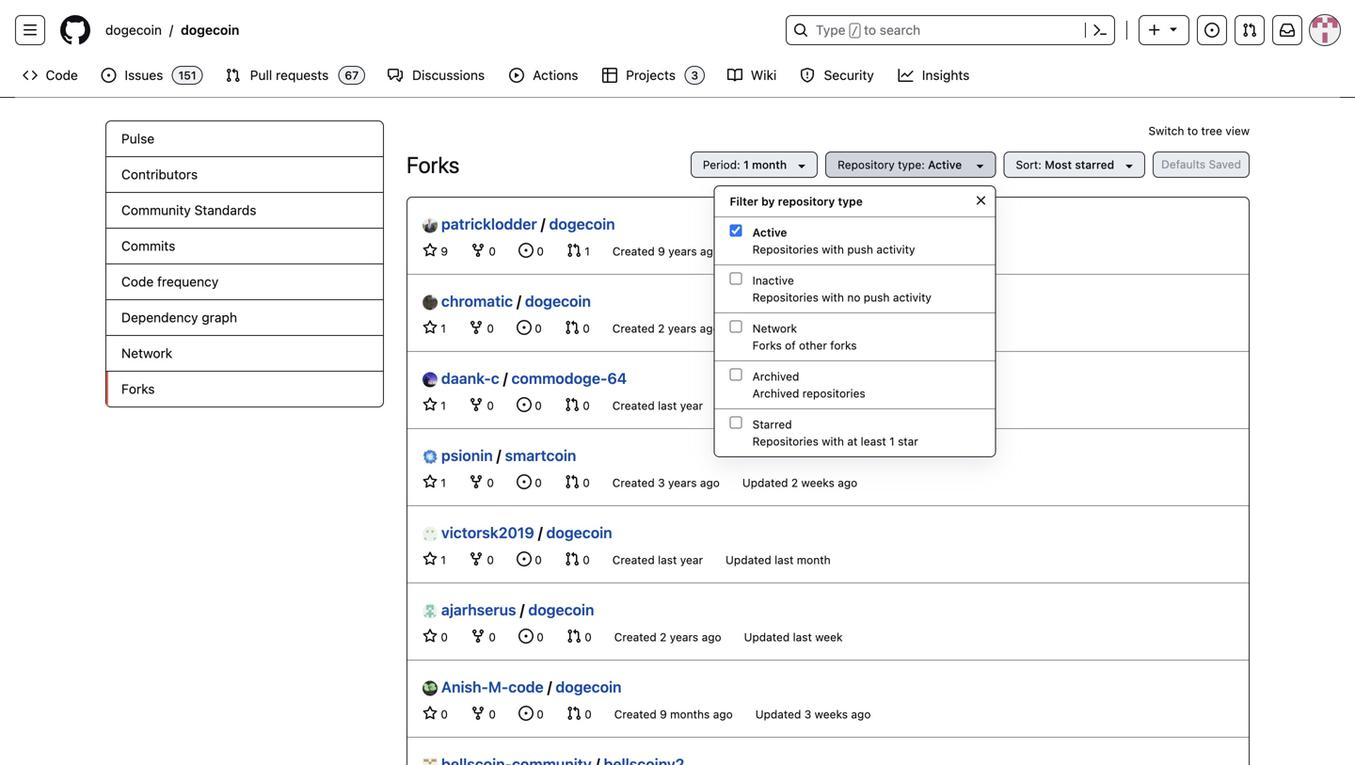 Task type: locate. For each thing, give the bounding box(es) containing it.
last
[[792, 245, 811, 258], [791, 322, 810, 335], [658, 399, 677, 412], [658, 553, 677, 567], [775, 553, 794, 567], [793, 631, 812, 644]]

git pull request image
[[225, 68, 241, 83], [566, 243, 582, 258], [564, 320, 580, 335], [564, 397, 580, 412], [564, 551, 580, 567], [566, 706, 581, 721]]

2 repositories from the top
[[753, 291, 819, 304]]

repo forked image
[[471, 243, 486, 258], [469, 397, 484, 412], [469, 551, 484, 567], [470, 706, 486, 721]]

git pull request image for patricklodder
[[566, 243, 582, 258]]

repositories inside inactive repositories with no push activity
[[753, 291, 819, 304]]

code inside code frequency 'link'
[[121, 274, 154, 289]]

week
[[814, 245, 841, 258], [815, 631, 843, 644]]

network inside network forks of other forks
[[753, 322, 797, 335]]

dogecoin link for ajarhserus
[[528, 601, 594, 619]]

None checkbox
[[730, 272, 742, 285], [730, 320, 742, 333], [730, 416, 742, 429], [730, 272, 742, 285], [730, 320, 742, 333], [730, 416, 742, 429]]

network for network
[[121, 345, 172, 361]]

comment discussion image
[[388, 68, 403, 83]]

weeks for dogecoin
[[815, 708, 848, 721]]

code for code
[[46, 67, 78, 83]]

2 with from the top
[[822, 291, 844, 304]]

triangle down image for sort: most starred
[[1122, 158, 1137, 173]]

month down updated 2 weeks ago
[[797, 553, 831, 567]]

1 vertical spatial month
[[813, 322, 847, 335]]

updated last month for victorsk2019
[[726, 553, 831, 567]]

week for ajarhserus
[[815, 631, 843, 644]]

repositories up inactive
[[753, 243, 819, 256]]

code down commits
[[121, 274, 154, 289]]

1 vertical spatial weeks
[[801, 476, 835, 489]]

0 vertical spatial updated last month
[[742, 322, 847, 335]]

/ dogecoin right chromatic
[[517, 292, 591, 310]]

/ dogecoin right patricklodder
[[541, 215, 615, 233]]

1 vertical spatial updated last week
[[744, 631, 843, 644]]

book image
[[728, 68, 743, 83]]

push inside active repositories with push activity
[[847, 243, 873, 256]]

1 horizontal spatial forks
[[407, 152, 460, 178]]

list containing dogecoin / dogecoin
[[98, 15, 775, 45]]

0 vertical spatial active
[[928, 158, 962, 171]]

activity
[[877, 243, 915, 256], [893, 291, 932, 304]]

/ dogecoin right code
[[547, 678, 622, 696]]

updated for chromatic
[[742, 322, 788, 335]]

forks
[[407, 152, 460, 178], [753, 339, 782, 352], [121, 381, 155, 397]]

with up inactive repositories with no push activity
[[822, 243, 844, 256]]

git pull request image for victorsk2019
[[564, 551, 580, 567]]

dogecoin link up created 9 years ago
[[549, 215, 615, 233]]

forks inside insights element
[[121, 381, 155, 397]]

0 for star icon corresponding to anish-m-code
[[438, 708, 448, 721]]

3
[[691, 69, 698, 82], [775, 399, 782, 412], [658, 476, 665, 489], [804, 708, 812, 721]]

pulse
[[121, 131, 155, 146]]

0 for issue opened image associated with chromatic
[[532, 322, 542, 335]]

triangle down image up repository
[[794, 158, 809, 173]]

star image down @patricklodder "icon"
[[423, 243, 438, 258]]

archived
[[753, 370, 799, 383], [753, 387, 799, 400]]

0 for daank-c's issue opened image
[[532, 399, 542, 412]]

dogecoin for anish-m-code
[[556, 678, 622, 696]]

triangle down image
[[1166, 21, 1181, 36], [794, 158, 809, 173], [973, 158, 988, 173], [1122, 158, 1137, 173]]

issue opened image down code
[[518, 706, 533, 721]]

plus image
[[1147, 23, 1162, 38]]

1 vertical spatial repositories
[[753, 291, 819, 304]]

network
[[753, 322, 797, 335], [121, 345, 172, 361]]

2 up created 9 months ago
[[660, 631, 667, 644]]

to left tree
[[1187, 124, 1198, 137]]

/ dogecoin down smartcoin
[[538, 524, 612, 542]]

network down the dependency
[[121, 345, 172, 361]]

chromatic
[[441, 292, 513, 310]]

repo forked image for ajarhserus
[[470, 629, 486, 644]]

insights element
[[105, 120, 384, 407]]

2 star image from the top
[[423, 320, 438, 335]]

repo forked image down 'victorsk2019' link
[[469, 551, 484, 567]]

code
[[508, 678, 544, 696]]

network for network forks of other forks
[[753, 322, 797, 335]]

year for dogecoin
[[680, 553, 703, 567]]

1
[[744, 158, 749, 171], [582, 245, 590, 258], [438, 322, 446, 335], [438, 399, 446, 412], [889, 435, 895, 448], [438, 476, 446, 489], [438, 553, 446, 567]]

0 vertical spatial network
[[753, 322, 797, 335]]

1 vertical spatial created last year
[[612, 553, 703, 567]]

0 vertical spatial issue opened image
[[519, 243, 534, 258]]

1 vertical spatial issue opened image
[[518, 629, 533, 644]]

repositories inside starred repositories with at least 1 star
[[753, 435, 819, 448]]

ago
[[700, 245, 720, 258], [700, 322, 720, 335], [821, 399, 841, 412], [700, 476, 720, 489], [838, 476, 858, 489], [702, 631, 721, 644], [713, 708, 733, 721], [851, 708, 871, 721]]

9
[[438, 245, 448, 258], [658, 245, 665, 258], [660, 708, 667, 721]]

3 issue opened image from the top
[[518, 706, 533, 721]]

month for chromatic
[[813, 322, 847, 335]]

2 vertical spatial weeks
[[815, 708, 848, 721]]

years
[[668, 245, 697, 258], [668, 322, 697, 335], [668, 476, 697, 489], [670, 631, 698, 644]]

1 link for victorsk2019
[[423, 551, 446, 567]]

2 horizontal spatial forks
[[753, 339, 782, 352]]

repo forked image
[[469, 320, 484, 335], [469, 474, 484, 489], [470, 629, 486, 644]]

1 vertical spatial git pull request image
[[564, 474, 580, 489]]

0 vertical spatial created 2 years ago
[[612, 322, 720, 335]]

community standards
[[121, 202, 256, 218]]

/ for chromatic
[[517, 292, 521, 310]]

/ dogecoin for chromatic
[[517, 292, 591, 310]]

updated 3 weeks ago for / commodoge-64
[[726, 399, 841, 412]]

1 vertical spatial star image
[[423, 551, 438, 567]]

dogecoin / dogecoin
[[105, 22, 239, 38]]

0 vertical spatial updated last week
[[743, 245, 841, 258]]

0 for repo forked icon for chromatic
[[484, 322, 494, 335]]

1 horizontal spatial code
[[121, 274, 154, 289]]

dogecoin
[[105, 22, 162, 38], [181, 22, 239, 38], [549, 215, 615, 233], [525, 292, 591, 310], [546, 524, 612, 542], [528, 601, 594, 619], [556, 678, 622, 696]]

3 repositories from the top
[[753, 435, 819, 448]]

dogecoin link for patricklodder
[[549, 215, 615, 233]]

0 vertical spatial code
[[46, 67, 78, 83]]

0 horizontal spatial active
[[753, 226, 787, 239]]

network up of
[[753, 322, 797, 335]]

67
[[345, 69, 359, 82]]

updated 3 weeks ago
[[726, 399, 841, 412], [755, 708, 871, 721]]

1 star image from the top
[[423, 397, 438, 412]]

updated last week for patricklodder
[[743, 245, 841, 258]]

updated for victorsk2019
[[726, 553, 771, 567]]

9 link
[[423, 243, 448, 258]]

2 down "starred"
[[791, 476, 798, 489]]

star image down @ajarhserus image
[[423, 629, 438, 644]]

2 created last year from the top
[[612, 553, 703, 567]]

archived up "starred"
[[753, 387, 799, 400]]

repo forked image for patricklodder
[[471, 243, 486, 258]]

1 down '@daank c' icon
[[438, 399, 446, 412]]

code
[[46, 67, 78, 83], [121, 274, 154, 289]]

/ dogecoin
[[541, 215, 615, 233], [517, 292, 591, 310], [538, 524, 612, 542], [520, 601, 594, 619], [547, 678, 622, 696]]

active down by
[[753, 226, 787, 239]]

issue opened image left issues at the left top
[[101, 68, 116, 83]]

1 vertical spatial 2
[[791, 476, 798, 489]]

month up forks on the top of page
[[813, 322, 847, 335]]

0 vertical spatial archived
[[753, 370, 799, 383]]

dogecoin link down smartcoin
[[546, 524, 612, 542]]

star image down '@daank c' icon
[[423, 397, 438, 412]]

dogecoin down smartcoin
[[546, 524, 612, 542]]

network inside insights element
[[121, 345, 172, 361]]

1 vertical spatial created 2 years ago
[[614, 631, 721, 644]]

2 vertical spatial 2
[[660, 631, 667, 644]]

1 vertical spatial network
[[121, 345, 172, 361]]

list
[[98, 15, 775, 45]]

forks left of
[[753, 339, 782, 352]]

forks down the dependency
[[121, 381, 155, 397]]

updated last month down updated 2 weeks ago
[[726, 553, 831, 567]]

@chromatic image
[[423, 295, 438, 310]]

1 vertical spatial code
[[121, 274, 154, 289]]

dogecoin link for victorsk2019
[[546, 524, 612, 542]]

1 link
[[566, 243, 590, 258], [423, 320, 446, 335], [423, 397, 446, 412], [423, 474, 446, 489], [423, 551, 446, 567]]

year up the created 3 years ago
[[680, 399, 703, 412]]

0 vertical spatial forks
[[407, 152, 460, 178]]

active
[[928, 158, 962, 171], [753, 226, 787, 239]]

/ for psionin
[[497, 447, 501, 464]]

/
[[169, 22, 173, 38], [851, 24, 858, 38], [541, 215, 545, 233], [517, 292, 521, 310], [503, 369, 508, 387], [497, 447, 501, 464], [538, 524, 543, 542], [520, 601, 525, 619], [547, 678, 552, 696]]

2 down created 9 years ago
[[658, 322, 665, 335]]

archived down of
[[753, 370, 799, 383]]

git pull request image for daank-c
[[564, 397, 580, 412]]

created 2 years ago up the 64
[[612, 322, 720, 335]]

1 vertical spatial year
[[680, 553, 703, 567]]

1 down @chromatic image
[[438, 322, 446, 335]]

last for victorsk2019
[[775, 553, 794, 567]]

1 down @victorsk2019 icon
[[438, 553, 446, 567]]

commits
[[121, 238, 175, 254]]

of
[[785, 339, 796, 352]]

/ for patricklodder
[[541, 215, 545, 233]]

0 horizontal spatial code
[[46, 67, 78, 83]]

dogecoin link up 151 on the top left of page
[[173, 15, 247, 45]]

star image for chromatic
[[423, 320, 438, 335]]

1 horizontal spatial network
[[753, 322, 797, 335]]

created 2 years ago
[[612, 322, 720, 335], [614, 631, 721, 644]]

0 for repo forked image related to victorsk2019
[[484, 553, 494, 567]]

1 link down '@daank c' icon
[[423, 397, 446, 412]]

1 vertical spatial updated 3 weeks ago
[[755, 708, 871, 721]]

actions
[[533, 67, 578, 83]]

star image for daank-c
[[423, 397, 438, 412]]

/ for daank-c
[[503, 369, 508, 387]]

star image down @chromatic image
[[423, 320, 438, 335]]

dogecoin up created 9 years ago
[[549, 215, 615, 233]]

1 with from the top
[[822, 243, 844, 256]]

star image down @anish m code image
[[423, 706, 438, 721]]

0 horizontal spatial network
[[121, 345, 172, 361]]

switch to tree view
[[1149, 124, 1250, 137]]

0 vertical spatial year
[[680, 399, 703, 412]]

created 9 months ago
[[614, 708, 733, 721]]

star image down @psionin image at the left bottom of the page
[[423, 474, 438, 489]]

1 vertical spatial activity
[[893, 291, 932, 304]]

1 issue opened image from the top
[[519, 243, 534, 258]]

years for psionin
[[668, 476, 697, 489]]

/ inside type / to search
[[851, 24, 858, 38]]

defaults
[[1161, 158, 1206, 171]]

created 2 years ago for ajarhserus
[[614, 631, 721, 644]]

play image
[[509, 68, 524, 83]]

2 vertical spatial issue opened image
[[518, 706, 533, 721]]

1 star image from the top
[[423, 243, 438, 258]]

/ dogecoin for patricklodder
[[541, 215, 615, 233]]

/ inside dogecoin / dogecoin
[[169, 22, 173, 38]]

month up by
[[752, 158, 787, 171]]

month
[[752, 158, 787, 171], [813, 322, 847, 335], [797, 553, 831, 567]]

activity right no
[[893, 291, 932, 304]]

shield image
[[800, 68, 815, 83]]

star image down @victorsk2019 icon
[[423, 551, 438, 567]]

dogecoin up 151 on the top left of page
[[181, 22, 239, 38]]

issue opened image down the victorsk2019
[[517, 551, 532, 567]]

anish-m-code link
[[423, 676, 544, 698]]

0 vertical spatial created last year
[[612, 399, 703, 412]]

1 vertical spatial push
[[864, 291, 890, 304]]

repositories for inactive
[[753, 291, 819, 304]]

2 vertical spatial star image
[[423, 629, 438, 644]]

0 vertical spatial repo forked image
[[469, 320, 484, 335]]

type
[[838, 195, 863, 208]]

repo forked image down 'daank-c'
[[469, 397, 484, 412]]

created last year down the 64
[[612, 399, 703, 412]]

1 horizontal spatial active
[[928, 158, 962, 171]]

0 vertical spatial with
[[822, 243, 844, 256]]

dependency
[[121, 310, 198, 325]]

3 star image from the top
[[423, 629, 438, 644]]

2 star image from the top
[[423, 551, 438, 567]]

to left search
[[864, 22, 876, 38]]

created 2 years ago for chromatic
[[612, 322, 720, 335]]

0 for psionin issue opened image
[[532, 476, 542, 489]]

repo forked image down the psionin
[[469, 474, 484, 489]]

with inside active repositories with push activity
[[822, 243, 844, 256]]

1 vertical spatial repo forked image
[[469, 474, 484, 489]]

0 vertical spatial to
[[864, 22, 876, 38]]

1 repositories from the top
[[753, 243, 819, 256]]

2 vertical spatial month
[[797, 553, 831, 567]]

1 left created 9 years ago
[[582, 245, 590, 258]]

1 vertical spatial with
[[822, 291, 844, 304]]

0 vertical spatial activity
[[877, 243, 915, 256]]

triangle down image right starred
[[1122, 158, 1137, 173]]

3 star image from the top
[[423, 474, 438, 489]]

repositories down inactive
[[753, 291, 819, 304]]

1 year from the top
[[680, 399, 703, 412]]

3 with from the top
[[822, 435, 844, 448]]

dogecoin link
[[98, 15, 169, 45], [173, 15, 247, 45], [549, 215, 615, 233], [525, 292, 591, 310], [546, 524, 612, 542], [528, 601, 594, 619], [556, 678, 622, 696]]

dogecoin right ajarhserus
[[528, 601, 594, 619]]

forks up @patricklodder "icon"
[[407, 152, 460, 178]]

1 vertical spatial to
[[1187, 124, 1198, 137]]

issue opened image for patricklodder
[[519, 243, 534, 258]]

2
[[658, 322, 665, 335], [791, 476, 798, 489], [660, 631, 667, 644]]

year down the created 3 years ago
[[680, 553, 703, 567]]

/ dogecoin right ajarhserus
[[520, 601, 594, 619]]

code right code image
[[46, 67, 78, 83]]

menu containing active
[[715, 217, 995, 457]]

commodoge-64 link
[[511, 369, 627, 387]]

1 vertical spatial active
[[753, 226, 787, 239]]

0 horizontal spatial to
[[864, 22, 876, 38]]

dogecoin link right ajarhserus
[[528, 601, 594, 619]]

repo forked image down patricklodder link
[[471, 243, 486, 258]]

2 vertical spatial git pull request image
[[566, 629, 581, 644]]

command palette image
[[1093, 23, 1108, 38]]

menu
[[715, 217, 995, 457]]

with for no
[[822, 291, 844, 304]]

repositories down "starred"
[[753, 435, 819, 448]]

weeks for commodoge-64
[[785, 399, 818, 412]]

push right no
[[864, 291, 890, 304]]

2 vertical spatial forks
[[121, 381, 155, 397]]

2 vertical spatial repositories
[[753, 435, 819, 448]]

1 link down @chromatic image
[[423, 320, 446, 335]]

issue opened image down commodoge-
[[517, 397, 532, 412]]

issue opened image for chromatic
[[517, 320, 532, 335]]

forks inside network forks of other forks
[[753, 339, 782, 352]]

4 star image from the top
[[423, 706, 438, 721]]

0 vertical spatial 2
[[658, 322, 665, 335]]

9 for patricklodder
[[658, 245, 665, 258]]

wiki link
[[720, 61, 785, 89]]

1 vertical spatial week
[[815, 631, 843, 644]]

issue opened image
[[1205, 23, 1220, 38], [101, 68, 116, 83], [517, 320, 532, 335], [517, 397, 532, 412], [517, 474, 532, 489], [517, 551, 532, 567]]

code inside code link
[[46, 67, 78, 83]]

code frequency
[[121, 274, 219, 289]]

created
[[613, 245, 655, 258], [612, 322, 655, 335], [612, 399, 655, 412], [612, 476, 655, 489], [612, 553, 655, 567], [614, 631, 657, 644], [614, 708, 657, 721]]

repositories for starred
[[753, 435, 819, 448]]

/ smartcoin
[[497, 447, 576, 464]]

sort: most starred
[[1016, 158, 1114, 171]]

issue opened image down / smartcoin on the left bottom of the page
[[517, 474, 532, 489]]

search
[[880, 22, 921, 38]]

dogecoin link up issues at the left top
[[98, 15, 169, 45]]

issue opened image up code
[[518, 629, 533, 644]]

created for chromatic
[[612, 322, 655, 335]]

updated last month
[[742, 322, 847, 335], [726, 553, 831, 567]]

last for ajarhserus
[[793, 631, 812, 644]]

0 vertical spatial week
[[814, 245, 841, 258]]

1 down @psionin image at the left bottom of the page
[[438, 476, 446, 489]]

0 vertical spatial star image
[[423, 397, 438, 412]]

updated last month up of
[[742, 322, 847, 335]]

1 vertical spatial archived
[[753, 387, 799, 400]]

push
[[847, 243, 873, 256], [864, 291, 890, 304]]

with inside inactive repositories with no push activity
[[822, 291, 844, 304]]

1 vertical spatial forks
[[753, 339, 782, 352]]

code image
[[23, 68, 38, 83]]

weeks
[[785, 399, 818, 412], [801, 476, 835, 489], [815, 708, 848, 721]]

activity up inactive repositories with no push activity
[[877, 243, 915, 256]]

repo forked image for psionin
[[469, 474, 484, 489]]

2 archived from the top
[[753, 387, 799, 400]]

anish-
[[441, 678, 488, 696]]

to
[[864, 22, 876, 38], [1187, 124, 1198, 137]]

1 link down @victorsk2019 icon
[[423, 551, 446, 567]]

2 year from the top
[[680, 553, 703, 567]]

weeks for smartcoin
[[801, 476, 835, 489]]

dogecoin right code
[[556, 678, 622, 696]]

0 vertical spatial repositories
[[753, 243, 819, 256]]

dogecoin up commodoge-
[[525, 292, 591, 310]]

actions link
[[502, 61, 587, 89]]

issue opened image up commodoge-
[[517, 320, 532, 335]]

None checkbox
[[730, 224, 742, 237], [730, 368, 742, 381], [730, 224, 742, 237], [730, 368, 742, 381]]

1 link down @psionin image at the left bottom of the page
[[423, 474, 446, 489]]

0 link
[[471, 243, 496, 258], [519, 243, 544, 258], [469, 320, 494, 335], [517, 320, 542, 335], [564, 320, 590, 335], [469, 397, 494, 412], [517, 397, 542, 412], [564, 397, 590, 412], [469, 474, 494, 489], [517, 474, 542, 489], [564, 474, 590, 489], [469, 551, 494, 567], [517, 551, 542, 567], [564, 551, 590, 567], [423, 629, 448, 644], [470, 629, 496, 644], [518, 629, 544, 644], [566, 629, 592, 644], [423, 706, 448, 721], [470, 706, 496, 721], [518, 706, 544, 721], [566, 706, 592, 721]]

2 issue opened image from the top
[[518, 629, 533, 644]]

@ajarhserus image
[[423, 604, 438, 619]]

1 created last year from the top
[[612, 399, 703, 412]]

triangle down image up close menu icon
[[973, 158, 988, 173]]

repositories
[[753, 243, 819, 256], [753, 291, 819, 304], [753, 435, 819, 448]]

created 2 years ago up created 9 months ago
[[614, 631, 721, 644]]

issue opened image down patricklodder
[[519, 243, 534, 258]]

repo forked image down anish-m-code "link"
[[470, 706, 486, 721]]

created last year down the created 3 years ago
[[612, 553, 703, 567]]

repo forked image down chromatic
[[469, 320, 484, 335]]

security
[[824, 67, 874, 83]]

community standards link
[[106, 193, 383, 229]]

2 for ajarhserus
[[660, 631, 667, 644]]

active right 'type:' in the top right of the page
[[928, 158, 962, 171]]

/ commodoge-64
[[503, 369, 627, 387]]

2 vertical spatial repo forked image
[[470, 629, 486, 644]]

2 for chromatic
[[658, 322, 665, 335]]

0 vertical spatial push
[[847, 243, 873, 256]]

@daank c image
[[423, 372, 438, 387]]

2 vertical spatial with
[[822, 435, 844, 448]]

code link
[[15, 61, 86, 89]]

1 vertical spatial updated last month
[[726, 553, 831, 567]]

64
[[607, 369, 627, 387]]

with left at
[[822, 435, 844, 448]]

dogecoin link right code
[[556, 678, 622, 696]]

git pull request image for chromatic
[[564, 320, 580, 335]]

0 for issue opened image associated with victorsk2019
[[532, 553, 542, 567]]

defaults saved
[[1161, 158, 1241, 171]]

no
[[847, 291, 861, 304]]

with inside starred repositories with at least 1 star
[[822, 435, 844, 448]]

with left no
[[822, 291, 844, 304]]

repo forked image down ajarhserus
[[470, 629, 486, 644]]

dogecoin link up commodoge-
[[525, 292, 591, 310]]

dogecoin for patricklodder
[[549, 215, 615, 233]]

repositories inside active repositories with push activity
[[753, 243, 819, 256]]

0
[[486, 245, 496, 258], [534, 245, 544, 258], [484, 322, 494, 335], [532, 322, 542, 335], [580, 322, 590, 335], [484, 399, 494, 412], [532, 399, 542, 412], [580, 399, 590, 412], [484, 476, 494, 489], [532, 476, 542, 489], [580, 476, 590, 489], [484, 553, 494, 567], [532, 553, 542, 567], [580, 553, 590, 567], [438, 631, 448, 644], [486, 631, 496, 644], [533, 631, 544, 644], [581, 631, 592, 644], [438, 708, 448, 721], [486, 708, 496, 721], [533, 708, 544, 721], [581, 708, 592, 721]]

push up inactive repositories with no push activity
[[847, 243, 873, 256]]

0 horizontal spatial forks
[[121, 381, 155, 397]]

git pull request image
[[1242, 23, 1257, 38], [564, 474, 580, 489], [566, 629, 581, 644]]

dogecoin for chromatic
[[525, 292, 591, 310]]

repo forked image for anish-m-code
[[470, 706, 486, 721]]

star
[[898, 435, 918, 448]]

star image
[[423, 243, 438, 258], [423, 320, 438, 335], [423, 474, 438, 489], [423, 706, 438, 721]]

star image
[[423, 397, 438, 412], [423, 551, 438, 567], [423, 629, 438, 644]]

daank-
[[441, 369, 491, 387]]

insights
[[922, 67, 970, 83]]

issue opened image for ajarhserus
[[518, 629, 533, 644]]

0 vertical spatial weeks
[[785, 399, 818, 412]]

0 vertical spatial updated 3 weeks ago
[[726, 399, 841, 412]]

1 left star at bottom right
[[889, 435, 895, 448]]

commits link
[[106, 229, 383, 264]]

issue opened image
[[519, 243, 534, 258], [518, 629, 533, 644], [518, 706, 533, 721]]

type / to search
[[816, 22, 921, 38]]

0 for daank-c's git pull request icon
[[580, 399, 590, 412]]

/ dogecoin for ajarhserus
[[520, 601, 594, 619]]

dogecoin up issues at the left top
[[105, 22, 162, 38]]



Task type: describe. For each thing, give the bounding box(es) containing it.
graph
[[202, 310, 237, 325]]

0 for ajarhserus's star image
[[438, 631, 448, 644]]

years for chromatic
[[668, 322, 697, 335]]

star image for patricklodder
[[423, 243, 438, 258]]

issue opened image for psionin
[[517, 474, 532, 489]]

updated for anish-m-code
[[755, 708, 801, 721]]

contributors link
[[106, 157, 383, 193]]

network forks of other forks
[[753, 322, 857, 352]]

months
[[670, 708, 710, 721]]

issue opened image for anish-m-code
[[518, 706, 533, 721]]

patricklodder
[[441, 215, 537, 233]]

1 link for psionin
[[423, 474, 446, 489]]

push inside inactive repositories with no push activity
[[864, 291, 890, 304]]

victorsk2019
[[441, 524, 534, 542]]

table image
[[602, 68, 617, 83]]

active inside active repositories with push activity
[[753, 226, 787, 239]]

created for psionin
[[612, 476, 655, 489]]

1 right period:
[[744, 158, 749, 171]]

@psionin image
[[423, 449, 438, 464]]

git pull request image for anish-m-code
[[566, 706, 581, 721]]

0 for repo forked icon corresponding to psionin
[[484, 476, 494, 489]]

type:
[[898, 158, 925, 171]]

daank-c
[[441, 369, 499, 387]]

homepage image
[[60, 15, 90, 45]]

starred repositories with at least 1 star
[[753, 418, 918, 448]]

repo forked image for daank-c
[[469, 397, 484, 412]]

1 link for chromatic
[[423, 320, 446, 335]]

switch
[[1149, 124, 1184, 137]]

created for daank-c
[[612, 399, 655, 412]]

dogecoin link for chromatic
[[525, 292, 591, 310]]

@victorsk2019 image
[[423, 527, 438, 542]]

commodoge-
[[511, 369, 607, 387]]

@patricklodder image
[[423, 218, 438, 233]]

type
[[816, 22, 846, 38]]

wiki
[[751, 67, 777, 83]]

git pull request image for / dogecoin
[[566, 629, 581, 644]]

other
[[799, 339, 827, 352]]

filter
[[730, 195, 758, 208]]

issue opened image for victorsk2019
[[517, 551, 532, 567]]

pull requests
[[250, 67, 329, 83]]

repositories
[[803, 387, 866, 400]]

updated last week for ajarhserus
[[744, 631, 843, 644]]

dependency graph
[[121, 310, 237, 325]]

month for victorsk2019
[[797, 553, 831, 567]]

1 inside starred repositories with at least 1 star
[[889, 435, 895, 448]]

network link
[[106, 336, 383, 372]]

code for code frequency
[[121, 274, 154, 289]]

saved
[[1209, 158, 1241, 171]]

projects
[[626, 67, 676, 83]]

starred
[[753, 418, 792, 431]]

/ for ajarhserus
[[520, 601, 525, 619]]

dogecoin link for anish-m-code
[[556, 678, 622, 696]]

0 for git pull request icon associated with chromatic
[[580, 322, 590, 335]]

close menu image
[[974, 193, 989, 208]]

standards
[[194, 202, 256, 218]]

/ dogecoin for anish-m-code
[[547, 678, 622, 696]]

0 for git pull request icon for victorsk2019
[[580, 553, 590, 567]]

0 for issue opened icon associated with ajarhserus
[[533, 631, 544, 644]]

repository type: active
[[838, 158, 965, 171]]

at
[[847, 435, 858, 448]]

filter by repository type
[[730, 195, 863, 208]]

years for patricklodder
[[668, 245, 697, 258]]

@anish m code image
[[423, 681, 438, 696]]

chromatic link
[[423, 290, 513, 312]]

years for ajarhserus
[[670, 631, 698, 644]]

/ for anish-m-code
[[547, 678, 552, 696]]

updated for daank-c
[[726, 399, 771, 412]]

c
[[491, 369, 499, 387]]

period:
[[703, 158, 740, 171]]

@bellscoin community image
[[423, 758, 438, 765]]

frequency
[[157, 274, 219, 289]]

created last year for / dogecoin
[[612, 553, 703, 567]]

updated 3 weeks ago for / dogecoin
[[755, 708, 871, 721]]

community
[[121, 202, 191, 218]]

anish-m-code
[[441, 678, 544, 696]]

tree
[[1201, 124, 1223, 137]]

least
[[861, 435, 886, 448]]

m-
[[488, 678, 508, 696]]

inactive repositories with no push activity
[[753, 274, 932, 304]]

1 for chromatic's star icon
[[438, 322, 446, 335]]

ajarhserus
[[441, 601, 516, 619]]

created 3 years ago
[[612, 476, 720, 489]]

/ dogecoin for victorsk2019
[[538, 524, 612, 542]]

1 archived from the top
[[753, 370, 799, 383]]

git pull request image for / smartcoin
[[564, 474, 580, 489]]

code frequency link
[[106, 264, 383, 300]]

1 link left created 9 years ago
[[566, 243, 590, 258]]

1 horizontal spatial to
[[1187, 124, 1198, 137]]

discussions link
[[380, 61, 494, 89]]

notifications image
[[1280, 23, 1295, 38]]

archived archived repositories
[[753, 370, 866, 400]]

0 for anish-m-code issue opened icon
[[533, 708, 544, 721]]

daank-c link
[[423, 367, 499, 390]]

defaults saved button
[[1153, 152, 1250, 178]]

requests
[[276, 67, 329, 83]]

updated for ajarhserus
[[744, 631, 790, 644]]

period: 1 month
[[703, 158, 787, 171]]

star image for anish-m-code
[[423, 706, 438, 721]]

sort:
[[1016, 158, 1042, 171]]

with for at
[[822, 435, 844, 448]]

security link
[[793, 61, 883, 89]]

0 for git pull request icon corresponding to anish-m-code
[[581, 708, 592, 721]]

updated for psionin
[[742, 476, 788, 489]]

/ for victorsk2019
[[538, 524, 543, 542]]

updated for patricklodder
[[743, 245, 788, 258]]

0 vertical spatial git pull request image
[[1242, 23, 1257, 38]]

triangle down image for period: 1 month
[[794, 158, 809, 173]]

0 vertical spatial month
[[752, 158, 787, 171]]

151
[[178, 69, 196, 82]]

triangle down image for repository type: active
[[973, 158, 988, 173]]

created for ajarhserus
[[614, 631, 657, 644]]

repository
[[778, 195, 835, 208]]

0 for daank-c's repo forked image
[[484, 399, 494, 412]]

1 for git pull request icon for patricklodder
[[582, 245, 590, 258]]

activity inside inactive repositories with no push activity
[[893, 291, 932, 304]]

repo forked image for victorsk2019
[[469, 551, 484, 567]]

dogecoin for victorsk2019
[[546, 524, 612, 542]]

created 9 years ago
[[613, 245, 720, 258]]

psionin
[[441, 447, 493, 464]]

victorsk2019 link
[[423, 521, 534, 544]]

created last year for / commodoge-64
[[612, 399, 703, 412]]

repo forked image for chromatic
[[469, 320, 484, 335]]

forks
[[830, 339, 857, 352]]

1 for star image for daank-c
[[438, 399, 446, 412]]

starred
[[1075, 158, 1114, 171]]

forks link
[[106, 372, 383, 407]]

issue opened image right 'plus' image
[[1205, 23, 1220, 38]]

9 for anish-m-code
[[660, 708, 667, 721]]

pull
[[250, 67, 272, 83]]

dogecoin for ajarhserus
[[528, 601, 594, 619]]

created for anish-m-code
[[614, 708, 657, 721]]

1 for star icon associated with psionin
[[438, 476, 446, 489]]

triangle down image right 'plus' image
[[1166, 21, 1181, 36]]

graph image
[[898, 68, 913, 83]]

activity inside active repositories with push activity
[[877, 243, 915, 256]]

last for chromatic
[[791, 322, 810, 335]]

smartcoin link
[[505, 447, 576, 464]]

star image for ajarhserus
[[423, 629, 438, 644]]

smartcoin
[[505, 447, 576, 464]]

patricklodder link
[[423, 213, 537, 235]]

year for commodoge-64
[[680, 399, 703, 412]]

active repositories with push activity
[[753, 226, 915, 256]]

issues
[[125, 67, 163, 83]]

star image for victorsk2019
[[423, 551, 438, 567]]

inactive
[[753, 274, 794, 287]]

contributors
[[121, 167, 198, 182]]

0 for ajarhserus repo forked icon
[[486, 631, 496, 644]]

repository
[[838, 158, 895, 171]]

by
[[761, 195, 775, 208]]

star image for psionin
[[423, 474, 438, 489]]

insights link
[[891, 61, 979, 89]]

psionin link
[[423, 444, 493, 467]]

0 for issue opened icon corresponding to patricklodder
[[534, 245, 544, 258]]

updated 2 weeks ago
[[742, 476, 858, 489]]

0 for repo forked image for anish-m-code
[[486, 708, 496, 721]]



Task type: vqa. For each thing, say whether or not it's contained in the screenshot.
repo forked icon for patricklodder
yes



